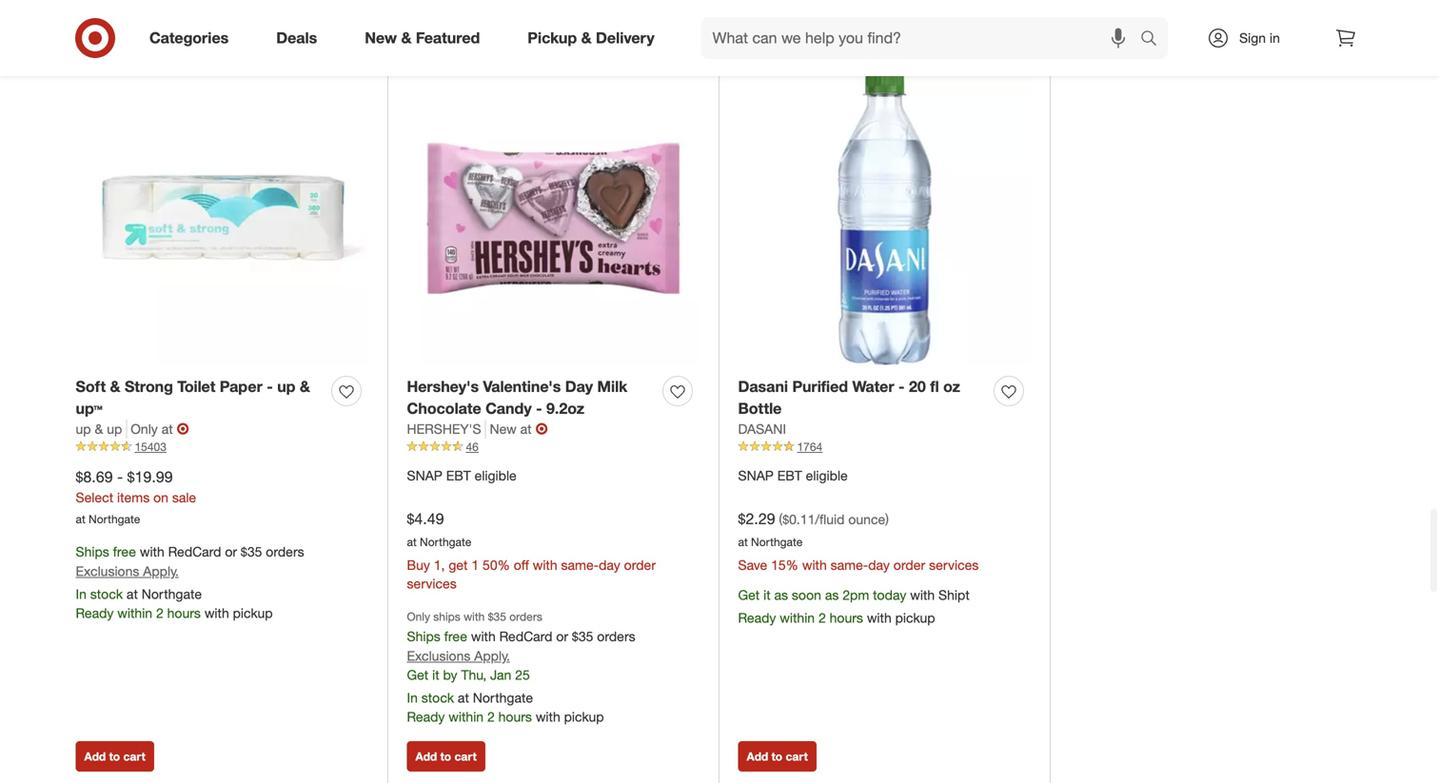 Task type: vqa. For each thing, say whether or not it's contained in the screenshot.
New in the HERSHEY'S New at ¬
yes



Task type: locate. For each thing, give the bounding box(es) containing it.
strong
[[125, 378, 173, 396]]

1 horizontal spatial snap
[[738, 467, 774, 484]]

stock inside ships free with redcard or $35 orders exclusions apply. in stock at  northgate ready within 2 hours with pickup
[[90, 586, 123, 603]]

on
[[153, 489, 168, 506]]

exclusions inside only ships with $35 orders ships free with redcard or $35 orders exclusions apply. get it by thu, jan 25 in stock at  northgate ready within 2 hours with pickup
[[407, 648, 471, 665]]

only
[[131, 421, 158, 437], [407, 610, 430, 624]]

snap
[[407, 467, 442, 484], [738, 467, 774, 484]]

2 ¬ from the left
[[535, 420, 548, 438]]

1 horizontal spatial 2
[[487, 709, 495, 725]]

apply. up jan
[[474, 648, 510, 665]]

1 horizontal spatial apply.
[[474, 648, 510, 665]]

1 horizontal spatial snap ebt eligible
[[738, 467, 848, 484]]

1 vertical spatial $35
[[488, 610, 506, 624]]

2 order from the left
[[894, 557, 925, 573]]

services down 1,
[[407, 576, 457, 592]]

1 vertical spatial apply.
[[474, 648, 510, 665]]

0 horizontal spatial $35
[[241, 543, 262, 560]]

1 vertical spatial redcard
[[499, 628, 552, 645]]

soft & strong toilet paper - up & up™ link
[[76, 376, 324, 420]]

0 vertical spatial redcard
[[168, 543, 221, 560]]

ebt down 1764
[[777, 467, 802, 484]]

0 horizontal spatial free
[[113, 543, 136, 560]]

1764 link
[[738, 439, 1031, 455]]

at inside the $2.29 ( $0.11 /fluid ounce ) at northgate save 15% with same-day order services
[[738, 535, 748, 549]]

ebt down the 46
[[446, 467, 471, 484]]

services up shipt
[[929, 557, 979, 573]]

/fluid
[[815, 511, 845, 528]]

only up 15403
[[131, 421, 158, 437]]

snap up $2.29
[[738, 467, 774, 484]]

0 horizontal spatial in
[[76, 586, 87, 603]]

off
[[514, 557, 529, 573]]

1 vertical spatial free
[[444, 628, 467, 645]]

1 horizontal spatial ¬
[[535, 420, 548, 438]]

as
[[774, 587, 788, 604], [825, 587, 839, 604]]

0 horizontal spatial exclusions apply. button
[[76, 562, 179, 581]]

deals link
[[260, 17, 341, 59]]

at
[[162, 421, 173, 437], [520, 421, 532, 437], [76, 512, 85, 526], [407, 535, 417, 549], [738, 535, 748, 549], [127, 586, 138, 603], [458, 690, 469, 706]]

1 horizontal spatial it
[[763, 587, 771, 604]]

northgate inside the $4.49 at northgate buy 1, get 1 50% off with same-day order services
[[420, 535, 471, 549]]

2 vertical spatial orders
[[597, 628, 635, 645]]

0 horizontal spatial within
[[117, 605, 152, 622]]

1 horizontal spatial ships
[[407, 628, 440, 645]]

¬
[[177, 420, 189, 438], [535, 420, 548, 438]]

redcard inside ships free with redcard or $35 orders exclusions apply. in stock at  northgate ready within 2 hours with pickup
[[168, 543, 221, 560]]

apply.
[[143, 563, 179, 580], [474, 648, 510, 665]]

0 vertical spatial new
[[365, 29, 397, 47]]

up inside soft & strong toilet paper - up & up™
[[277, 378, 295, 396]]

services inside the $2.29 ( $0.11 /fluid ounce ) at northgate save 15% with same-day order services
[[929, 557, 979, 573]]

eligible for $4.49
[[475, 467, 517, 484]]

0 vertical spatial stock
[[90, 586, 123, 603]]

1 horizontal spatial new
[[490, 421, 517, 437]]

1
[[471, 557, 479, 573]]

ebt
[[446, 467, 471, 484], [777, 467, 802, 484]]

0 horizontal spatial same-
[[561, 557, 599, 573]]

redcard
[[168, 543, 221, 560], [499, 628, 552, 645]]

featured
[[416, 29, 480, 47]]

2 horizontal spatial $35
[[572, 628, 593, 645]]

with inside the $2.29 ( $0.11 /fluid ounce ) at northgate save 15% with same-day order services
[[802, 557, 827, 573]]

within
[[117, 605, 152, 622], [780, 610, 815, 626], [449, 709, 484, 725]]

eligible down 1764
[[806, 467, 848, 484]]

0 vertical spatial only
[[131, 421, 158, 437]]

0 horizontal spatial services
[[407, 576, 457, 592]]

same-
[[561, 557, 599, 573], [831, 557, 868, 573]]

up
[[277, 378, 295, 396], [76, 421, 91, 437], [107, 421, 122, 437]]

0 vertical spatial exclusions apply. button
[[76, 562, 179, 581]]

free
[[113, 543, 136, 560], [444, 628, 467, 645]]

& inside up & up only at ¬
[[95, 421, 103, 437]]

sign
[[1239, 30, 1266, 46]]

northgate inside ships free with redcard or $35 orders exclusions apply. in stock at  northgate ready within 2 hours with pickup
[[142, 586, 202, 603]]

2 day from the left
[[868, 557, 890, 573]]

it
[[763, 587, 771, 604], [432, 667, 439, 684]]

& for pickup & delivery
[[581, 29, 592, 47]]

& right soft
[[110, 378, 120, 396]]

0 horizontal spatial it
[[432, 667, 439, 684]]

at inside ships free with redcard or $35 orders exclusions apply. in stock at  northgate ready within 2 hours with pickup
[[127, 586, 138, 603]]

¬ down soft & strong toilet paper - up & up™
[[177, 420, 189, 438]]

2 vertical spatial $35
[[572, 628, 593, 645]]

1 horizontal spatial exclusions apply. button
[[407, 647, 510, 666]]

or
[[225, 543, 237, 560], [556, 628, 568, 645]]

1 horizontal spatial exclusions
[[407, 648, 471, 665]]

0 horizontal spatial 2
[[156, 605, 163, 622]]

soon
[[792, 587, 821, 604]]

0 horizontal spatial snap
[[407, 467, 442, 484]]

free down "items"
[[113, 543, 136, 560]]

free inside only ships with $35 orders ships free with redcard or $35 orders exclusions apply. get it by thu, jan 25 in stock at  northgate ready within 2 hours with pickup
[[444, 628, 467, 645]]

with
[[140, 543, 164, 560], [533, 557, 557, 573], [802, 557, 827, 573], [910, 587, 935, 604], [204, 605, 229, 622], [464, 610, 485, 624], [867, 610, 892, 626], [471, 628, 496, 645], [536, 709, 560, 725]]

0 horizontal spatial ebt
[[446, 467, 471, 484]]

it down save
[[763, 587, 771, 604]]

ships down ships
[[407, 628, 440, 645]]

sale
[[172, 489, 196, 506]]

day inside the $4.49 at northgate buy 1, get 1 50% off with same-day order services
[[599, 557, 620, 573]]

- right paper
[[267, 378, 273, 396]]

apply. down on
[[143, 563, 179, 580]]

& for soft & strong toilet paper - up & up™
[[110, 378, 120, 396]]

as left the soon at the right bottom of the page
[[774, 587, 788, 604]]

1 vertical spatial it
[[432, 667, 439, 684]]

exclusions apply. button up by
[[407, 647, 510, 666]]

0 horizontal spatial eligible
[[475, 467, 517, 484]]

- inside hershey's valentine's day milk chocolate candy - 9.2oz
[[536, 399, 542, 418]]

- left 20
[[898, 378, 905, 396]]

0 horizontal spatial apply.
[[143, 563, 179, 580]]

15403
[[135, 440, 166, 454]]

0 horizontal spatial up
[[76, 421, 91, 437]]

1 vertical spatial new
[[490, 421, 517, 437]]

thu,
[[461, 667, 487, 684]]

1 horizontal spatial ebt
[[777, 467, 802, 484]]

0 horizontal spatial get
[[407, 667, 429, 684]]

1 ¬ from the left
[[177, 420, 189, 438]]

at inside up & up only at ¬
[[162, 421, 173, 437]]

1 vertical spatial in
[[407, 690, 418, 706]]

0 horizontal spatial ready
[[76, 605, 114, 622]]

1 vertical spatial exclusions apply. button
[[407, 647, 510, 666]]

1764
[[797, 440, 823, 454]]

2 horizontal spatial up
[[277, 378, 295, 396]]

&
[[401, 29, 412, 47], [581, 29, 592, 47], [110, 378, 120, 396], [300, 378, 310, 396], [95, 421, 103, 437]]

0 horizontal spatial orders
[[266, 543, 304, 560]]

1 horizontal spatial as
[[825, 587, 839, 604]]

& inside 'link'
[[581, 29, 592, 47]]

exclusions down the select
[[76, 563, 139, 580]]

free inside ships free with redcard or $35 orders exclusions apply. in stock at  northgate ready within 2 hours with pickup
[[113, 543, 136, 560]]

0 horizontal spatial pickup
[[233, 605, 273, 622]]

add to cart
[[84, 19, 145, 33], [415, 19, 477, 33], [747, 19, 808, 33], [1078, 19, 1139, 33], [84, 750, 145, 764], [415, 750, 477, 764], [747, 750, 808, 764]]

dasani purified water - 20 fl oz bottle image
[[738, 72, 1031, 365], [738, 72, 1031, 365]]

add to cart button
[[76, 11, 154, 41], [407, 11, 485, 41], [738, 11, 816, 41], [1069, 11, 1148, 41], [76, 742, 154, 772], [407, 742, 485, 772], [738, 742, 816, 772]]

ships
[[433, 610, 460, 624]]

1 vertical spatial only
[[407, 610, 430, 624]]

0 vertical spatial exclusions
[[76, 563, 139, 580]]

sign in link
[[1191, 17, 1310, 59]]

snap ebt eligible down 1764
[[738, 467, 848, 484]]

0 horizontal spatial snap ebt eligible
[[407, 467, 517, 484]]

0 vertical spatial apply.
[[143, 563, 179, 580]]

day
[[599, 557, 620, 573], [868, 557, 890, 573]]

ready inside get it as soon as 2pm today with shipt ready within 2 hours with pickup
[[738, 610, 776, 626]]

sign in
[[1239, 30, 1280, 46]]

1 horizontal spatial hours
[[498, 709, 532, 725]]

2 snap from the left
[[738, 467, 774, 484]]

soft & strong toilet paper - up & up™ image
[[76, 72, 369, 365], [76, 72, 369, 365]]

chocolate
[[407, 399, 481, 418]]

only ships with $35 orders ships free with redcard or $35 orders exclusions apply. get it by thu, jan 25 in stock at  northgate ready within 2 hours with pickup
[[407, 610, 635, 725]]

soft
[[76, 378, 106, 396]]

oz
[[943, 378, 960, 396]]

exclusions up by
[[407, 648, 471, 665]]

ships down the select
[[76, 543, 109, 560]]

snap ebt eligible down the 46
[[407, 467, 517, 484]]

order inside the $4.49 at northgate buy 1, get 1 50% off with same-day order services
[[624, 557, 656, 573]]

in
[[1270, 30, 1280, 46]]

& down up™
[[95, 421, 103, 437]]

& for up & up only at ¬
[[95, 421, 103, 437]]

$2.29 ( $0.11 /fluid ounce ) at northgate save 15% with same-day order services
[[738, 510, 979, 573]]

same- right the off
[[561, 557, 599, 573]]

by
[[443, 667, 457, 684]]

& right the pickup
[[581, 29, 592, 47]]

1 horizontal spatial day
[[868, 557, 890, 573]]

0 vertical spatial free
[[113, 543, 136, 560]]

1 vertical spatial exclusions
[[407, 648, 471, 665]]

services
[[929, 557, 979, 573], [407, 576, 457, 592]]

1 order from the left
[[624, 557, 656, 573]]

snap up $4.49
[[407, 467, 442, 484]]

get down save
[[738, 587, 760, 604]]

1 horizontal spatial free
[[444, 628, 467, 645]]

orders
[[266, 543, 304, 560], [509, 610, 542, 624], [597, 628, 635, 645]]

stock
[[90, 586, 123, 603], [421, 690, 454, 706]]

1 vertical spatial or
[[556, 628, 568, 645]]

0 vertical spatial ships
[[76, 543, 109, 560]]

new left featured
[[365, 29, 397, 47]]

2 horizontal spatial 2
[[818, 610, 826, 626]]

0 horizontal spatial exclusions
[[76, 563, 139, 580]]

0 vertical spatial in
[[76, 586, 87, 603]]

1 horizontal spatial ready
[[407, 709, 445, 725]]

0 horizontal spatial only
[[131, 421, 158, 437]]

0 horizontal spatial ¬
[[177, 420, 189, 438]]

- inside $8.69 - $19.99 select items on sale at northgate
[[117, 468, 123, 486]]

same- up 2pm
[[831, 557, 868, 573]]

1 horizontal spatial pickup
[[564, 709, 604, 725]]

fl
[[930, 378, 939, 396]]

1 horizontal spatial eligible
[[806, 467, 848, 484]]

1 horizontal spatial redcard
[[499, 628, 552, 645]]

snap for $4.49
[[407, 467, 442, 484]]

0 horizontal spatial stock
[[90, 586, 123, 603]]

delivery
[[596, 29, 654, 47]]

0 horizontal spatial as
[[774, 587, 788, 604]]

1 horizontal spatial services
[[929, 557, 979, 573]]

2 horizontal spatial orders
[[597, 628, 635, 645]]

get left by
[[407, 667, 429, 684]]

0 horizontal spatial hours
[[167, 605, 201, 622]]

1 horizontal spatial stock
[[421, 690, 454, 706]]

ebt for $2.29
[[777, 467, 802, 484]]

2 eligible from the left
[[806, 467, 848, 484]]

0 horizontal spatial day
[[599, 557, 620, 573]]

pickup
[[233, 605, 273, 622], [895, 610, 935, 626], [564, 709, 604, 725]]

redcard up 25 at the bottom
[[499, 628, 552, 645]]

2
[[156, 605, 163, 622], [818, 610, 826, 626], [487, 709, 495, 725]]

2 horizontal spatial pickup
[[895, 610, 935, 626]]

1 vertical spatial get
[[407, 667, 429, 684]]

1 vertical spatial orders
[[509, 610, 542, 624]]

0 horizontal spatial or
[[225, 543, 237, 560]]

& left featured
[[401, 29, 412, 47]]

pickup inside get it as soon as 2pm today with shipt ready within 2 hours with pickup
[[895, 610, 935, 626]]

hershey's valentine's day milk chocolate candy - 9.2oz image
[[407, 72, 700, 365], [407, 72, 700, 365]]

at inside hershey's new at ¬
[[520, 421, 532, 437]]

2 horizontal spatial hours
[[830, 610, 863, 626]]

toilet
[[177, 378, 215, 396]]

pickup inside ships free with redcard or $35 orders exclusions apply. in stock at  northgate ready within 2 hours with pickup
[[233, 605, 273, 622]]

jan
[[490, 667, 511, 684]]

ships inside ships free with redcard or $35 orders exclusions apply. in stock at  northgate ready within 2 hours with pickup
[[76, 543, 109, 560]]

1 same- from the left
[[561, 557, 599, 573]]

ready
[[76, 605, 114, 622], [738, 610, 776, 626], [407, 709, 445, 725]]

2 same- from the left
[[831, 557, 868, 573]]

exclusions
[[76, 563, 139, 580], [407, 648, 471, 665]]

as left 2pm
[[825, 587, 839, 604]]

1 horizontal spatial up
[[107, 421, 122, 437]]

redcard down sale
[[168, 543, 221, 560]]

snap ebt eligible for $2.29
[[738, 467, 848, 484]]

only left ships
[[407, 610, 430, 624]]

new down candy
[[490, 421, 517, 437]]

2 inside only ships with $35 orders ships free with redcard or $35 orders exclusions apply. get it by thu, jan 25 in stock at  northgate ready within 2 hours with pickup
[[487, 709, 495, 725]]

0 horizontal spatial ships
[[76, 543, 109, 560]]

1 day from the left
[[599, 557, 620, 573]]

1 vertical spatial ships
[[407, 628, 440, 645]]

hours inside ships free with redcard or $35 orders exclusions apply. in stock at  northgate ready within 2 hours with pickup
[[167, 605, 201, 622]]

1 horizontal spatial order
[[894, 557, 925, 573]]

redcard inside only ships with $35 orders ships free with redcard or $35 orders exclusions apply. get it by thu, jan 25 in stock at  northgate ready within 2 hours with pickup
[[499, 628, 552, 645]]

¬ up 46 link
[[535, 420, 548, 438]]

hours
[[167, 605, 201, 622], [830, 610, 863, 626], [498, 709, 532, 725]]

1 horizontal spatial only
[[407, 610, 430, 624]]

0 vertical spatial services
[[929, 557, 979, 573]]

- up "items"
[[117, 468, 123, 486]]

exclusions apply. button down "items"
[[76, 562, 179, 581]]

only inside only ships with $35 orders ships free with redcard or $35 orders exclusions apply. get it by thu, jan 25 in stock at  northgate ready within 2 hours with pickup
[[407, 610, 430, 624]]

2 horizontal spatial within
[[780, 610, 815, 626]]

1 horizontal spatial or
[[556, 628, 568, 645]]

)
[[885, 511, 889, 528]]

it left by
[[432, 667, 439, 684]]

in
[[76, 586, 87, 603], [407, 690, 418, 706]]

day up 'today'
[[868, 557, 890, 573]]

1 horizontal spatial within
[[449, 709, 484, 725]]

0 horizontal spatial order
[[624, 557, 656, 573]]

1 snap ebt eligible from the left
[[407, 467, 517, 484]]

0 horizontal spatial redcard
[[168, 543, 221, 560]]

9.2oz
[[546, 399, 584, 418]]

2 ebt from the left
[[777, 467, 802, 484]]

ready inside only ships with $35 orders ships free with redcard or $35 orders exclusions apply. get it by thu, jan 25 in stock at  northgate ready within 2 hours with pickup
[[407, 709, 445, 725]]

ounce
[[848, 511, 885, 528]]

search
[[1132, 31, 1177, 49]]

0 vertical spatial orders
[[266, 543, 304, 560]]

free down ships
[[444, 628, 467, 645]]

exclusions apply. button
[[76, 562, 179, 581], [407, 647, 510, 666]]

1 eligible from the left
[[475, 467, 517, 484]]

1 horizontal spatial same-
[[831, 557, 868, 573]]

$0.11
[[783, 511, 815, 528]]

ebt for $4.49
[[446, 467, 471, 484]]

northgate
[[89, 512, 140, 526], [420, 535, 471, 549], [751, 535, 803, 549], [142, 586, 202, 603], [473, 690, 533, 706]]

2 snap ebt eligible from the left
[[738, 467, 848, 484]]

1 ebt from the left
[[446, 467, 471, 484]]

1 vertical spatial services
[[407, 576, 457, 592]]

1 vertical spatial stock
[[421, 690, 454, 706]]

1 horizontal spatial in
[[407, 690, 418, 706]]

hershey's
[[407, 421, 481, 437]]

get it as soon as 2pm today with shipt ready within 2 hours with pickup
[[738, 587, 970, 626]]

0 vertical spatial it
[[763, 587, 771, 604]]

day right the off
[[599, 557, 620, 573]]

- left 9.2oz
[[536, 399, 542, 418]]

eligible down the 46
[[475, 467, 517, 484]]

0 vertical spatial $35
[[241, 543, 262, 560]]

1 horizontal spatial get
[[738, 587, 760, 604]]

1 snap from the left
[[407, 467, 442, 484]]

46
[[466, 440, 479, 454]]



Task type: describe. For each thing, give the bounding box(es) containing it.
pickup inside only ships with $35 orders ships free with redcard or $35 orders exclusions apply. get it by thu, jan 25 in stock at  northgate ready within 2 hours with pickup
[[564, 709, 604, 725]]

2 inside ships free with redcard or $35 orders exclusions apply. in stock at  northgate ready within 2 hours with pickup
[[156, 605, 163, 622]]

deals
[[276, 29, 317, 47]]

or inside only ships with $35 orders ships free with redcard or $35 orders exclusions apply. get it by thu, jan 25 in stock at  northgate ready within 2 hours with pickup
[[556, 628, 568, 645]]

at inside $8.69 - $19.99 select items on sale at northgate
[[76, 512, 85, 526]]

20
[[909, 378, 926, 396]]

ships inside only ships with $35 orders ships free with redcard or $35 orders exclusions apply. get it by thu, jan 25 in stock at  northgate ready within 2 hours with pickup
[[407, 628, 440, 645]]

search button
[[1132, 17, 1177, 63]]

within inside get it as soon as 2pm today with shipt ready within 2 hours with pickup
[[780, 610, 815, 626]]

exclusions inside ships free with redcard or $35 orders exclusions apply. in stock at  northgate ready within 2 hours with pickup
[[76, 563, 139, 580]]

categories link
[[133, 17, 252, 59]]

15403 link
[[76, 439, 369, 455]]

orders inside ships free with redcard or $35 orders exclusions apply. in stock at  northgate ready within 2 hours with pickup
[[266, 543, 304, 560]]

today
[[873, 587, 906, 604]]

1,
[[434, 557, 445, 573]]

dasani
[[738, 378, 788, 396]]

new & featured
[[365, 29, 480, 47]]

new inside hershey's new at ¬
[[490, 421, 517, 437]]

- inside soft & strong toilet paper - up & up™
[[267, 378, 273, 396]]

northgate inside $8.69 - $19.99 select items on sale at northgate
[[89, 512, 140, 526]]

services inside the $4.49 at northgate buy 1, get 1 50% off with same-day order services
[[407, 576, 457, 592]]

buy
[[407, 557, 430, 573]]

it inside get it as soon as 2pm today with shipt ready within 2 hours with pickup
[[763, 587, 771, 604]]

select
[[76, 489, 113, 506]]

dasani purified water - 20 fl oz bottle link
[[738, 376, 987, 420]]

valentine's
[[483, 378, 561, 396]]

with inside the $4.49 at northgate buy 1, get 1 50% off with same-day order services
[[533, 557, 557, 573]]

15%
[[771, 557, 798, 573]]

get
[[449, 557, 468, 573]]

eligible for $2.29
[[806, 467, 848, 484]]

in inside only ships with $35 orders ships free with redcard or $35 orders exclusions apply. get it by thu, jan 25 in stock at  northgate ready within 2 hours with pickup
[[407, 690, 418, 706]]

up™
[[76, 399, 103, 418]]

2pm
[[843, 587, 869, 604]]

northgate inside the $2.29 ( $0.11 /fluid ounce ) at northgate save 15% with same-day order services
[[751, 535, 803, 549]]

it inside only ships with $35 orders ships free with redcard or $35 orders exclusions apply. get it by thu, jan 25 in stock at  northgate ready within 2 hours with pickup
[[432, 667, 439, 684]]

day inside the $2.29 ( $0.11 /fluid ounce ) at northgate save 15% with same-day order services
[[868, 557, 890, 573]]

stock inside only ships with $35 orders ships free with redcard or $35 orders exclusions apply. get it by thu, jan 25 in stock at  northgate ready within 2 hours with pickup
[[421, 690, 454, 706]]

hershey's valentine's day milk chocolate candy - 9.2oz link
[[407, 376, 655, 420]]

soft & strong toilet paper - up & up™
[[76, 378, 310, 418]]

$8.69
[[76, 468, 113, 486]]

$35 inside ships free with redcard or $35 orders exclusions apply. in stock at  northgate ready within 2 hours with pickup
[[241, 543, 262, 560]]

apply. inside ships free with redcard or $35 orders exclusions apply. in stock at  northgate ready within 2 hours with pickup
[[143, 563, 179, 580]]

2 inside get it as soon as 2pm today with shipt ready within 2 hours with pickup
[[818, 610, 826, 626]]

$4.49 at northgate buy 1, get 1 50% off with same-day order services
[[407, 510, 656, 592]]

$19.99
[[127, 468, 173, 486]]

items
[[117, 489, 150, 506]]

pickup & delivery
[[528, 29, 654, 47]]

$2.29
[[738, 510, 775, 528]]

get inside only ships with $35 orders ships free with redcard or $35 orders exclusions apply. get it by thu, jan 25 in stock at  northgate ready within 2 hours with pickup
[[407, 667, 429, 684]]

hershey's valentine's day milk chocolate candy - 9.2oz
[[407, 378, 627, 418]]

snap ebt eligible for $4.49
[[407, 467, 517, 484]]

same- inside the $2.29 ( $0.11 /fluid ounce ) at northgate save 15% with same-day order services
[[831, 557, 868, 573]]

only inside up & up only at ¬
[[131, 421, 158, 437]]

in inside ships free with redcard or $35 orders exclusions apply. in stock at  northgate ready within 2 hours with pickup
[[76, 586, 87, 603]]

25
[[515, 667, 530, 684]]

up & up link
[[76, 420, 127, 439]]

get inside get it as soon as 2pm today with shipt ready within 2 hours with pickup
[[738, 587, 760, 604]]

dasani
[[738, 421, 786, 437]]

within inside ships free with redcard or $35 orders exclusions apply. in stock at  northgate ready within 2 hours with pickup
[[117, 605, 152, 622]]

ready inside ships free with redcard or $35 orders exclusions apply. in stock at  northgate ready within 2 hours with pickup
[[76, 605, 114, 622]]

& for new & featured
[[401, 29, 412, 47]]

1 horizontal spatial orders
[[509, 610, 542, 624]]

northgate inside only ships with $35 orders ships free with redcard or $35 orders exclusions apply. get it by thu, jan 25 in stock at  northgate ready within 2 hours with pickup
[[473, 690, 533, 706]]

candy
[[485, 399, 532, 418]]

paper
[[220, 378, 262, 396]]

hershey's new at ¬
[[407, 420, 548, 438]]

$4.49
[[407, 510, 444, 528]]

- inside dasani purified water - 20 fl oz bottle
[[898, 378, 905, 396]]

shipt
[[938, 587, 970, 604]]

at inside only ships with $35 orders ships free with redcard or $35 orders exclusions apply. get it by thu, jan 25 in stock at  northgate ready within 2 hours with pickup
[[458, 690, 469, 706]]

2 as from the left
[[825, 587, 839, 604]]

categories
[[149, 29, 229, 47]]

purified
[[792, 378, 848, 396]]

1 horizontal spatial $35
[[488, 610, 506, 624]]

within inside only ships with $35 orders ships free with redcard or $35 orders exclusions apply. get it by thu, jan 25 in stock at  northgate ready within 2 hours with pickup
[[449, 709, 484, 725]]

0 horizontal spatial new
[[365, 29, 397, 47]]

bottle
[[738, 399, 782, 418]]

hours inside only ships with $35 orders ships free with redcard or $35 orders exclusions apply. get it by thu, jan 25 in stock at  northgate ready within 2 hours with pickup
[[498, 709, 532, 725]]

snap for $2.29
[[738, 467, 774, 484]]

or inside ships free with redcard or $35 orders exclusions apply. in stock at  northgate ready within 2 hours with pickup
[[225, 543, 237, 560]]

milk
[[597, 378, 627, 396]]

hershey's link
[[407, 420, 486, 439]]

up & up only at ¬
[[76, 420, 189, 438]]

same- inside the $4.49 at northgate buy 1, get 1 50% off with same-day order services
[[561, 557, 599, 573]]

pickup & delivery link
[[511, 17, 678, 59]]

water
[[852, 378, 894, 396]]

day
[[565, 378, 593, 396]]

save
[[738, 557, 767, 573]]

new & featured link
[[349, 17, 504, 59]]

46 link
[[407, 439, 700, 455]]

ships free with redcard or $35 orders exclusions apply. in stock at  northgate ready within 2 hours with pickup
[[76, 543, 304, 622]]

hershey's
[[407, 378, 479, 396]]

pickup
[[528, 29, 577, 47]]

50%
[[483, 557, 510, 573]]

at inside the $4.49 at northgate buy 1, get 1 50% off with same-day order services
[[407, 535, 417, 549]]

apply. inside only ships with $35 orders ships free with redcard or $35 orders exclusions apply. get it by thu, jan 25 in stock at  northgate ready within 2 hours with pickup
[[474, 648, 510, 665]]

dasani purified water - 20 fl oz bottle
[[738, 378, 960, 418]]

(
[[779, 511, 783, 528]]

1 as from the left
[[774, 587, 788, 604]]

$8.69 - $19.99 select items on sale at northgate
[[76, 468, 196, 526]]

dasani link
[[738, 420, 786, 439]]

hours inside get it as soon as 2pm today with shipt ready within 2 hours with pickup
[[830, 610, 863, 626]]

order inside the $2.29 ( $0.11 /fluid ounce ) at northgate save 15% with same-day order services
[[894, 557, 925, 573]]

& right paper
[[300, 378, 310, 396]]

What can we help you find? suggestions appear below search field
[[701, 17, 1145, 59]]



